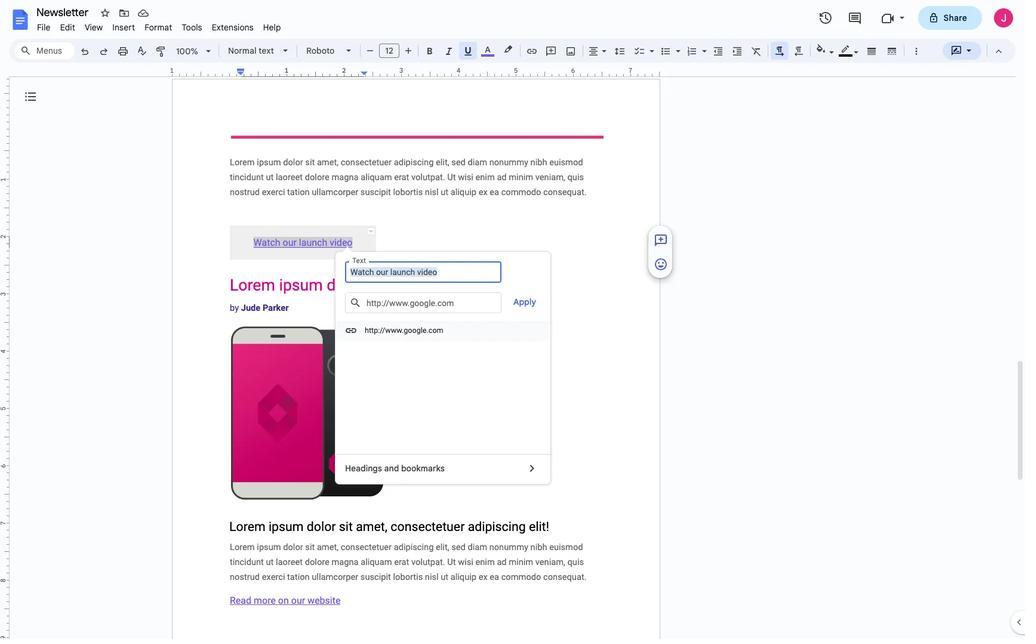 Task type: describe. For each thing, give the bounding box(es) containing it.
apply button
[[509, 292, 541, 314]]

help menu item
[[259, 20, 286, 35]]

tools
[[182, 22, 202, 33]]

highlight color image
[[502, 42, 515, 57]]

styles list. normal text selected. option
[[228, 42, 276, 59]]

normal
[[228, 45, 257, 56]]

insert
[[113, 22, 135, 33]]

view
[[85, 22, 103, 33]]

and
[[384, 464, 399, 474]]

format menu item
[[140, 20, 177, 35]]

text
[[352, 257, 366, 265]]

roboto
[[306, 45, 335, 56]]

share
[[944, 13, 968, 23]]

text color image
[[482, 42, 495, 57]]

Font size text field
[[380, 44, 399, 58]]

add emoji reaction image
[[654, 257, 669, 272]]

apply
[[514, 297, 536, 308]]

extensions
[[212, 22, 254, 33]]

application containing share
[[0, 0, 1026, 640]]

edit
[[60, 22, 75, 33]]

Search or paste a link text field
[[366, 293, 501, 313]]

add comment image
[[654, 233, 669, 248]]

menu bar inside the menu bar banner
[[32, 16, 286, 35]]

mode and view toolbar
[[943, 39, 1009, 63]]

edit menu item
[[55, 20, 80, 35]]

headings and bookmarks button
[[336, 455, 551, 485]]

border dash image
[[886, 42, 899, 59]]

Anchor text field. text field
[[345, 257, 541, 283]]

font list. roboto selected. option
[[306, 42, 339, 59]]

normal text
[[228, 45, 274, 56]]

border width image
[[865, 42, 879, 59]]



Task type: locate. For each thing, give the bounding box(es) containing it.
edit or insert link dialog
[[335, 252, 551, 486]]

text
[[259, 45, 274, 56]]

help
[[263, 22, 281, 33]]

http://www.google.com list box
[[336, 321, 551, 341]]

alert dialog
[[335, 247, 551, 486]]

Rename text field
[[32, 5, 96, 19]]

insert image image
[[564, 42, 578, 59]]

file menu item
[[32, 20, 55, 35]]

main toolbar
[[74, 0, 926, 339]]

menu bar banner
[[0, 0, 1026, 640]]

alert dialog containing apply
[[335, 247, 551, 486]]

share button
[[919, 6, 983, 30]]

application
[[0, 0, 1026, 640]]

Zoom text field
[[173, 43, 202, 60]]

http://www.google.com option
[[336, 321, 551, 341]]

Font size field
[[379, 44, 404, 59]]

extensions menu item
[[207, 20, 259, 35]]

file
[[37, 22, 51, 33]]

view menu item
[[80, 20, 108, 35]]

bookmarks
[[401, 464, 445, 474]]

headings
[[345, 464, 382, 474]]

tools menu item
[[177, 20, 207, 35]]

menu bar containing file
[[32, 16, 286, 35]]

Star checkbox
[[97, 5, 114, 22]]

Menus field
[[15, 42, 75, 59]]

headings and bookmarks
[[345, 464, 445, 474]]

1
[[170, 66, 174, 75]]

Zoom field
[[171, 42, 216, 60]]

insert menu item
[[108, 20, 140, 35]]

line & paragraph spacing image
[[613, 42, 627, 59]]

None text field
[[345, 262, 502, 283]]

none text field inside anchor text field. text field
[[345, 262, 502, 283]]

http://www.google.com
[[365, 326, 444, 335]]

format
[[145, 22, 172, 33]]

menu bar
[[32, 16, 286, 35]]

click to select borders image
[[367, 228, 375, 235]]



Task type: vqa. For each thing, say whether or not it's contained in the screenshot.
More actions image
no



